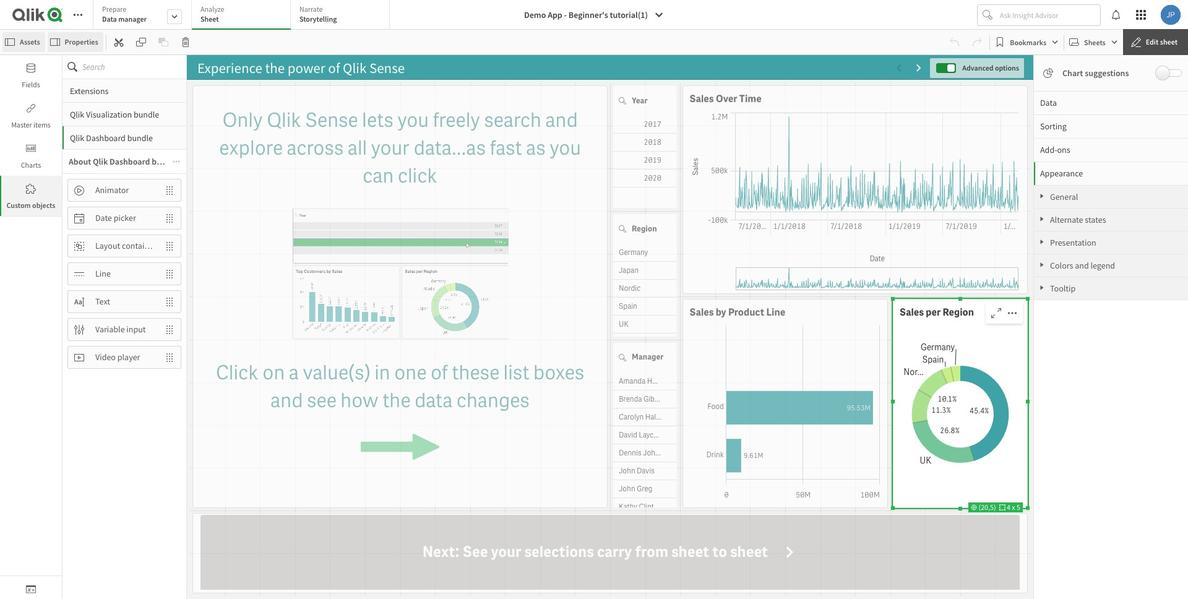Task type: describe. For each thing, give the bounding box(es) containing it.
copy image
[[136, 37, 146, 47]]

edit sheet button
[[1123, 29, 1188, 55]]

john davis
[[619, 466, 655, 476]]

spain optional. 4 of 7 row
[[613, 298, 677, 316]]

Search text field
[[82, 55, 186, 79]]

from
[[635, 542, 668, 562]]

link image
[[26, 103, 36, 113]]

germany optional. 1 of 7 row
[[613, 244, 677, 262]]

fast
[[490, 135, 522, 161]]

master items button
[[0, 95, 62, 136]]

qlik inside only qlik sense lets you freely search and explore across all your data...as fast as you can click
[[267, 107, 301, 133]]

all
[[348, 135, 367, 161]]

kathy clinton optional. 8 of 19 row
[[613, 498, 677, 516]]

sheets button
[[1067, 32, 1121, 52]]

2017
[[644, 119, 662, 129]]

qlik dashboard bundle tab
[[63, 126, 186, 149]]

line inside application
[[767, 306, 786, 319]]

advanced
[[963, 63, 994, 72]]

4
[[1007, 502, 1011, 512]]

assets button
[[2, 32, 45, 52]]

demo
[[524, 9, 546, 20]]

japan optional. 2 of 7 row
[[613, 262, 677, 280]]

kathy clinton
[[619, 502, 662, 512]]

tutorial(1)
[[610, 9, 648, 20]]

sheets
[[1084, 37, 1106, 47]]

how
[[341, 388, 378, 414]]

advanced options
[[963, 63, 1019, 72]]

add-ons tab
[[1034, 138, 1188, 162]]

pie chart image
[[1043, 68, 1053, 78]]

data
[[415, 388, 453, 414]]

2020
[[644, 173, 662, 183]]

honda
[[647, 376, 669, 386]]

move image for container
[[158, 235, 181, 257]]

spain
[[619, 302, 637, 311]]

sales per region application
[[893, 299, 1028, 508]]

about qlik dashboard bundle
[[69, 156, 178, 167]]

narrate
[[300, 4, 323, 14]]

to
[[712, 542, 727, 562]]

in
[[375, 360, 390, 386]]

davis
[[637, 466, 655, 476]]

per
[[926, 306, 941, 319]]

edit
[[1146, 37, 1159, 46]]

next: see your selections carry from sheet to sheet
[[423, 542, 768, 562]]

1 vertical spatial and
[[1075, 260, 1089, 271]]

time
[[739, 92, 762, 105]]

custom objects
[[6, 201, 55, 210]]

dennis johnson optional. 5 of 19 row
[[613, 444, 677, 462]]

0 vertical spatial region
[[632, 223, 657, 234]]

general
[[1050, 191, 1078, 202]]

japan
[[619, 266, 639, 276]]

(20,5)
[[977, 502, 999, 512]]

dashboard inside "tab"
[[86, 132, 126, 143]]

2 vertical spatial bundle
[[152, 156, 178, 167]]

tab list containing extensions
[[63, 79, 186, 599]]

0 horizontal spatial sheet
[[671, 542, 709, 562]]

changes
[[457, 388, 530, 414]]

-
[[564, 9, 567, 20]]

layout container
[[95, 240, 156, 251]]

uk
[[619, 320, 629, 329]]

list
[[504, 360, 529, 386]]

sales over time
[[690, 92, 762, 105]]

as
[[526, 135, 546, 161]]

amanda honda
[[619, 376, 669, 386]]

region inside application
[[943, 306, 974, 319]]

laychak
[[639, 430, 665, 440]]

uk optional. 5 of 7 row
[[613, 316, 677, 334]]

custom
[[6, 201, 31, 210]]

demo app - beginner's tutorial(1) button
[[517, 5, 672, 25]]

david laychak
[[619, 430, 665, 440]]

move image for video player
[[158, 347, 181, 368]]

one
[[394, 360, 427, 386]]

triangle right image for tooltip
[[1034, 285, 1050, 291]]

greg
[[637, 484, 653, 494]]

2018 optional. 2 of 5 row
[[613, 134, 677, 152]]

click
[[398, 163, 438, 189]]

data tab
[[1034, 91, 1188, 114]]

presentation
[[1050, 237, 1097, 248]]

sheet
[[201, 14, 219, 24]]

master items
[[11, 120, 51, 129]]

boxes
[[533, 360, 584, 386]]

qlik dashboard bundle
[[70, 132, 153, 143]]

ons
[[1057, 144, 1070, 155]]

sheet inside button
[[1160, 37, 1178, 46]]

objects
[[32, 201, 55, 210]]

arrow right image
[[783, 545, 798, 560]]

charts
[[21, 160, 41, 170]]

carolyn
[[619, 412, 644, 422]]

next: see your selections carry from sheet to sheet application
[[192, 513, 1028, 594]]

prepare data manager
[[102, 4, 147, 24]]

nordic optional. 3 of 7 row
[[613, 280, 677, 298]]

next sheet: product details image
[[914, 63, 924, 73]]

visualization
[[86, 109, 132, 120]]

on
[[263, 360, 285, 386]]

states
[[1085, 214, 1106, 225]]

move image for line
[[158, 263, 181, 284]]

2019
[[644, 155, 662, 165]]

container
[[122, 240, 156, 251]]

1 horizontal spatial you
[[550, 135, 581, 161]]

items
[[33, 120, 51, 129]]

john for john greg
[[619, 484, 635, 494]]

amanda
[[619, 376, 646, 386]]

qlik down extensions
[[70, 109, 84, 120]]

data inside tab
[[1040, 97, 1057, 108]]

data...as
[[414, 135, 486, 161]]

1 vertical spatial dashboard
[[110, 156, 150, 167]]

2018
[[644, 137, 662, 147]]

line inside tab list
[[95, 268, 111, 279]]

triangle right image for colors and legend
[[1034, 262, 1050, 268]]

clinton
[[639, 502, 662, 512]]

only qlik sense lets you freely search and explore across all your data...as fast as you can click
[[219, 107, 581, 189]]

of
[[431, 360, 448, 386]]

edit sheet
[[1146, 37, 1178, 46]]

only
[[222, 107, 263, 133]]

delete image
[[180, 37, 190, 47]]

appearance tab
[[1034, 162, 1188, 185]]

year
[[632, 95, 648, 106]]

see
[[463, 542, 488, 562]]



Task type: vqa. For each thing, say whether or not it's contained in the screenshot.
Time
yes



Task type: locate. For each thing, give the bounding box(es) containing it.
move image
[[158, 263, 181, 284], [158, 291, 181, 312], [158, 319, 181, 340], [158, 347, 181, 368]]

4 x 5
[[1005, 502, 1021, 512]]

selections
[[524, 542, 594, 562]]

triangle right image for presentation
[[1034, 239, 1050, 245]]

line
[[95, 268, 111, 279], [767, 306, 786, 319]]

bundle up 'about qlik dashboard bundle'
[[127, 132, 153, 143]]

qlik inside "tab"
[[70, 132, 84, 143]]

bundle for qlik dashboard bundle
[[127, 132, 153, 143]]

0 horizontal spatial your
[[371, 135, 410, 161]]

1 vertical spatial data
[[1040, 97, 1057, 108]]

charts button
[[0, 136, 62, 176]]

james peterson image
[[1161, 5, 1181, 25]]

and inside click on a value(s) in one of these list boxes and see how the data changes
[[271, 388, 303, 414]]

john for john davis
[[619, 466, 635, 476]]

bundle for qlik visualization bundle
[[134, 109, 159, 120]]

nordic
[[619, 284, 641, 294]]

qlik right the about
[[93, 156, 108, 167]]

1 vertical spatial triangle right image
[[1034, 216, 1050, 222]]

region right the per
[[943, 306, 974, 319]]

0 vertical spatial move image
[[158, 180, 181, 201]]

triangle right image down the general
[[1034, 216, 1050, 222]]

move image
[[158, 180, 181, 201], [158, 208, 181, 229], [158, 235, 181, 257]]

extensions
[[70, 85, 109, 96]]

halmon
[[645, 412, 671, 422]]

brenda gibson optional. 2 of 19 row
[[613, 390, 677, 408]]

kathy
[[619, 502, 638, 512]]

2 john from the top
[[619, 484, 635, 494]]

see
[[307, 388, 337, 414]]

sales
[[690, 92, 714, 105], [690, 306, 714, 319], [900, 306, 924, 319]]

Ask Insight Advisor text field
[[998, 5, 1100, 25]]

properties
[[65, 37, 98, 46]]

sheet right edit
[[1160, 37, 1178, 46]]

0 vertical spatial line
[[95, 268, 111, 279]]

qlik up the about
[[70, 132, 84, 143]]

sheet right to
[[730, 542, 768, 562]]

carolyn halmon
[[619, 412, 671, 422]]

5
[[1017, 502, 1021, 512]]

across
[[287, 135, 344, 161]]

lets
[[362, 107, 394, 133]]

next:
[[423, 542, 460, 562]]

explore
[[219, 135, 283, 161]]

2017 optional. 1 of 5 row
[[613, 116, 677, 134]]

amanda honda optional. 1 of 19 row
[[613, 372, 677, 390]]

next: see your selections carry from sheet to sheet button
[[201, 515, 1020, 590]]

john left the greg
[[619, 484, 635, 494]]

1 vertical spatial john
[[619, 484, 635, 494]]

1 vertical spatial you
[[550, 135, 581, 161]]

3 triangle right image from the top
[[1034, 285, 1050, 291]]

0 vertical spatial your
[[371, 135, 410, 161]]

application
[[0, 0, 1188, 599], [192, 85, 608, 508]]

1 horizontal spatial data
[[1040, 97, 1057, 108]]

region up germany optional. 1 of 7 row
[[632, 223, 657, 234]]

you right the lets
[[398, 107, 429, 133]]

2020 optional. 4 of 5 row
[[613, 170, 677, 188]]

2 horizontal spatial and
[[1075, 260, 1089, 271]]

custom objects button
[[0, 176, 62, 216]]

sales for sales over time
[[690, 92, 714, 105]]

1 vertical spatial bundle
[[127, 132, 153, 143]]

text
[[95, 296, 110, 307]]

cut image
[[114, 37, 124, 47]]

sales left over
[[690, 92, 714, 105]]

bundle down the qlik dashboard bundle "tab"
[[152, 156, 178, 167]]

sales for sales per region
[[900, 306, 924, 319]]

2 triangle right image from the top
[[1034, 262, 1050, 268]]

data inside prepare data manager
[[102, 14, 117, 24]]

john greg optional. 7 of 19 row
[[613, 480, 677, 498]]

over
[[716, 92, 737, 105]]

more information image
[[173, 150, 180, 173]]

0 vertical spatial data
[[102, 14, 117, 24]]

1 vertical spatial move image
[[158, 208, 181, 229]]

triangle right image up the colors
[[1034, 239, 1050, 245]]

tab list containing prepare
[[93, 0, 394, 31]]

sheet left to
[[671, 542, 709, 562]]

assets
[[20, 37, 40, 46]]

your inside only qlik sense lets you freely search and explore across all your data...as fast as you can click
[[371, 135, 410, 161]]

johnson
[[643, 448, 671, 458]]

move image right picker
[[158, 208, 181, 229]]

2 move image from the top
[[158, 291, 181, 312]]

options
[[995, 63, 1019, 72]]

a
[[289, 360, 299, 386]]

the
[[382, 388, 411, 414]]

2 horizontal spatial sheet
[[1160, 37, 1178, 46]]

chart
[[1063, 67, 1083, 79]]

sales by product line
[[690, 306, 786, 319]]

sales by product line application
[[683, 299, 888, 508]]

1 vertical spatial region
[[943, 306, 974, 319]]

puzzle image
[[26, 184, 36, 194]]

move image for variable input
[[158, 319, 181, 340]]

1 john from the top
[[619, 466, 635, 476]]

carolyn halmon optional. 3 of 19 row
[[613, 408, 677, 426]]

1 horizontal spatial region
[[943, 306, 974, 319]]

1 move image from the top
[[158, 263, 181, 284]]

your inside button
[[491, 542, 521, 562]]

0 vertical spatial dashboard
[[86, 132, 126, 143]]

your
[[371, 135, 410, 161], [491, 542, 521, 562]]

carry
[[597, 542, 632, 562]]

1 horizontal spatial your
[[491, 542, 521, 562]]

1 horizontal spatial line
[[767, 306, 786, 319]]

app
[[548, 9, 562, 20]]

usa image
[[613, 334, 662, 351]]

1 vertical spatial your
[[491, 542, 521, 562]]

david laychak optional. 4 of 19 row
[[613, 426, 677, 444]]

move image down more information image
[[158, 180, 181, 201]]

sheet
[[1160, 37, 1178, 46], [671, 542, 709, 562], [730, 542, 768, 562]]

usa optional. 6 of 7 row
[[613, 334, 677, 352]]

2 vertical spatial move image
[[158, 235, 181, 257]]

sorting tab
[[1034, 114, 1188, 138]]

2 vertical spatial and
[[271, 388, 303, 414]]

value(s)
[[303, 360, 371, 386]]

3 move image from the top
[[158, 319, 181, 340]]

3 move image from the top
[[158, 235, 181, 257]]

by
[[716, 306, 726, 319]]

you
[[398, 107, 429, 133], [550, 135, 581, 161]]

dennis johnson
[[619, 448, 671, 458]]

object image
[[26, 144, 36, 153]]

bundle inside "tab"
[[127, 132, 153, 143]]

john davis optional. 6 of 19 row
[[613, 462, 677, 480]]

0 vertical spatial you
[[398, 107, 429, 133]]

line right product
[[767, 306, 786, 319]]

2 vertical spatial triangle right image
[[1034, 285, 1050, 291]]

2 move image from the top
[[158, 208, 181, 229]]

john inside row
[[619, 466, 635, 476]]

about
[[69, 156, 91, 167]]

and inside only qlik sense lets you freely search and explore across all your data...as fast as you can click
[[545, 107, 578, 133]]

sales left the per
[[900, 306, 924, 319]]

triangle right image
[[1034, 193, 1050, 199], [1034, 216, 1050, 222]]

analyze
[[201, 4, 224, 14]]

triangle right image down the colors
[[1034, 285, 1050, 291]]

x
[[1012, 502, 1015, 512]]

bundle up the qlik dashboard bundle "tab"
[[134, 109, 159, 120]]

dashboard down visualization
[[86, 132, 126, 143]]

0 horizontal spatial you
[[398, 107, 429, 133]]

dashboard down the qlik dashboard bundle "tab"
[[110, 156, 150, 167]]

1 move image from the top
[[158, 180, 181, 201]]

0 horizontal spatial line
[[95, 268, 111, 279]]

triangle right image for general
[[1034, 193, 1050, 199]]

move image right container
[[158, 235, 181, 257]]

1 horizontal spatial sheet
[[730, 542, 768, 562]]

appearance
[[1040, 168, 1083, 179]]

0 vertical spatial triangle right image
[[1034, 239, 1050, 245]]

sales left by
[[690, 306, 714, 319]]

add-ons
[[1040, 144, 1070, 155]]

and up as
[[545, 107, 578, 133]]

region
[[632, 223, 657, 234], [943, 306, 974, 319]]

input
[[126, 324, 146, 335]]

triangle right image for alternate states
[[1034, 216, 1050, 222]]

animator
[[95, 184, 129, 196]]

your right see
[[491, 542, 521, 562]]

tab list
[[93, 0, 394, 31], [63, 79, 186, 599]]

0 horizontal spatial region
[[632, 223, 657, 234]]

0 vertical spatial bundle
[[134, 109, 159, 120]]

click
[[216, 360, 259, 386]]

layout
[[95, 240, 120, 251]]

triangle right image down appearance
[[1034, 193, 1050, 199]]

4 move image from the top
[[158, 347, 181, 368]]

2019 optional. 3 of 5 row
[[613, 152, 677, 170]]

move image for text
[[158, 291, 181, 312]]

manager
[[118, 14, 147, 24]]

fields
[[22, 80, 40, 89]]

0 horizontal spatial and
[[271, 388, 303, 414]]

david
[[619, 430, 637, 440]]

1 triangle right image from the top
[[1034, 239, 1050, 245]]

bookmarks button
[[993, 32, 1061, 52]]

suggestions
[[1085, 67, 1129, 79]]

1 vertical spatial line
[[767, 306, 786, 319]]

legend
[[1091, 260, 1115, 271]]

freely
[[433, 107, 480, 133]]

john down dennis
[[619, 466, 635, 476]]

1 vertical spatial tab list
[[63, 79, 186, 599]]

sales for sales by product line
[[690, 306, 714, 319]]

0 horizontal spatial data
[[102, 14, 117, 24]]

move image for picker
[[158, 208, 181, 229]]

and right the colors
[[1075, 260, 1089, 271]]

gibson
[[644, 394, 667, 404]]

player
[[117, 352, 140, 363]]

dennis
[[619, 448, 642, 458]]

sorting
[[1040, 121, 1067, 132]]

2 triangle right image from the top
[[1034, 216, 1050, 222]]

demo app - beginner's tutorial(1)
[[524, 9, 648, 20]]

data down prepare
[[102, 14, 117, 24]]

fields button
[[0, 55, 62, 95]]

variables image
[[26, 584, 36, 594]]

qlik right only
[[267, 107, 301, 133]]

click on a value(s) in one of these list boxes and see how the data changes
[[216, 360, 584, 414]]

germany
[[619, 248, 648, 258]]

qlik
[[267, 107, 301, 133], [70, 109, 84, 120], [70, 132, 84, 143], [93, 156, 108, 167]]

video player
[[95, 352, 140, 363]]

data up sorting
[[1040, 97, 1057, 108]]

triangle right image up tooltip
[[1034, 262, 1050, 268]]

and down "a"
[[271, 388, 303, 414]]

your up can
[[371, 135, 410, 161]]

you right as
[[550, 135, 581, 161]]

triangle right image
[[1034, 239, 1050, 245], [1034, 262, 1050, 268], [1034, 285, 1050, 291]]

properties button
[[47, 32, 103, 52]]

database image
[[26, 63, 36, 73]]

1 horizontal spatial and
[[545, 107, 578, 133]]

john inside row
[[619, 484, 635, 494]]

0 vertical spatial triangle right image
[[1034, 193, 1050, 199]]

brenda
[[619, 394, 642, 404]]

0 vertical spatial tab list
[[93, 0, 394, 31]]

brenda gibson
[[619, 394, 667, 404]]

1 triangle right image from the top
[[1034, 193, 1050, 199]]

sales over time application
[[683, 85, 1028, 294]]

add-
[[1040, 144, 1057, 155]]

line up text
[[95, 268, 111, 279]]

john greg
[[619, 484, 653, 494]]

1 vertical spatial triangle right image
[[1034, 262, 1050, 268]]

qlik visualization bundle
[[70, 109, 159, 120]]

0 vertical spatial and
[[545, 107, 578, 133]]

0 vertical spatial john
[[619, 466, 635, 476]]

bundle
[[134, 109, 159, 120], [127, 132, 153, 143], [152, 156, 178, 167]]



